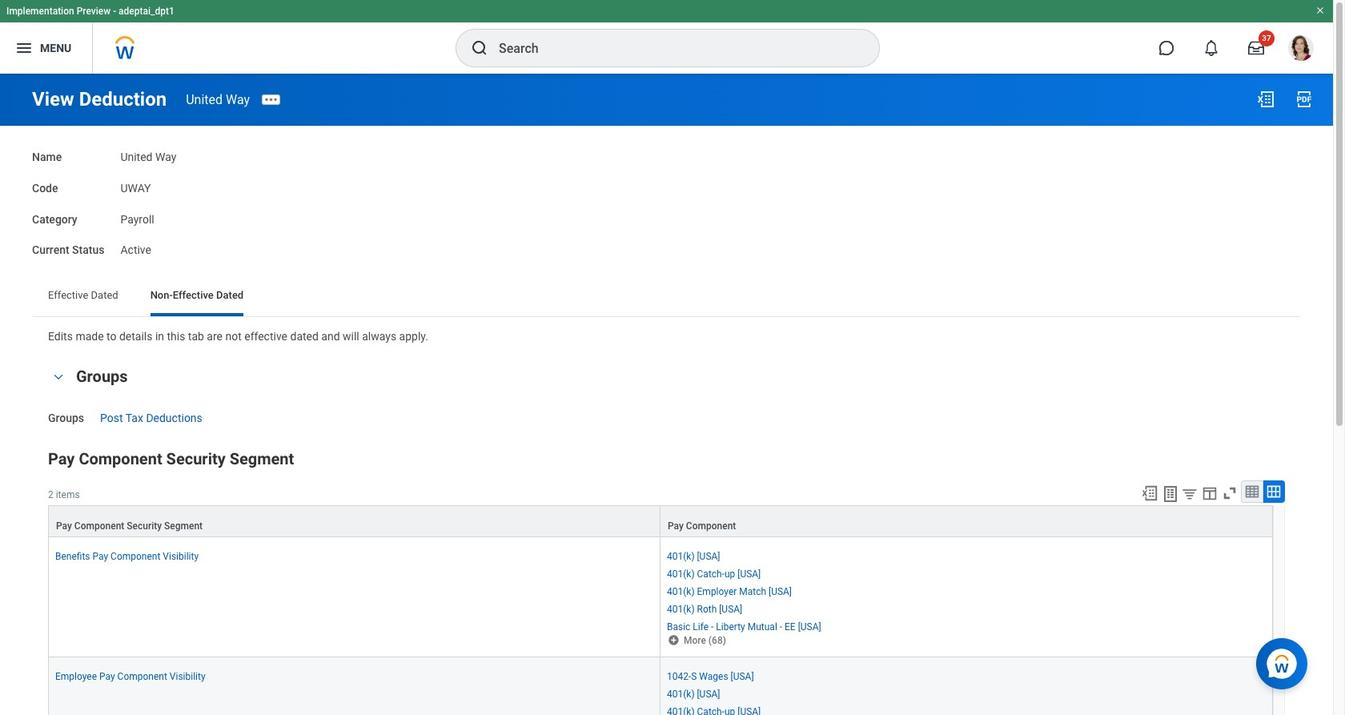 Task type: describe. For each thing, give the bounding box(es) containing it.
tab
[[188, 330, 204, 343]]

up
[[725, 568, 736, 580]]

401(k) catch-up [usa]
[[667, 568, 761, 580]]

2 horizontal spatial -
[[780, 621, 783, 633]]

2 effective from the left
[[173, 289, 214, 301]]

[usa] up match
[[738, 568, 761, 580]]

s
[[691, 671, 697, 682]]

preview
[[77, 6, 111, 17]]

export to worksheets image
[[1161, 484, 1181, 503]]

pay component security segment inside pay component security segment popup button
[[56, 520, 203, 532]]

menu banner
[[0, 0, 1334, 74]]

tab list inside view deduction main content
[[32, 278, 1302, 316]]

2 401(k) [usa] link from the top
[[667, 686, 721, 700]]

united way for name element
[[120, 151, 176, 163]]

apply.
[[399, 330, 428, 343]]

row for employee pay component visibility
[[48, 505, 1274, 538]]

401(k) employer match [usa] link
[[667, 583, 792, 597]]

row for 1042-s wages [usa]
[[48, 537, 1274, 657]]

way for united way link
[[226, 92, 250, 107]]

benefits
[[55, 551, 90, 562]]

way for name element
[[155, 151, 176, 163]]

non-effective dated
[[150, 289, 244, 301]]

life
[[693, 621, 709, 633]]

1042-
[[667, 671, 691, 682]]

pay component
[[668, 520, 736, 532]]

(68)
[[709, 635, 726, 646]]

not
[[225, 330, 242, 343]]

click to view/edit grid preferences image
[[1201, 484, 1219, 502]]

401(k) employer match [usa]
[[667, 586, 792, 597]]

view printable version (pdf) image
[[1295, 90, 1314, 109]]

profile logan mcneil image
[[1289, 35, 1314, 64]]

1 horizontal spatial security
[[166, 449, 226, 468]]

notifications large image
[[1204, 40, 1220, 56]]

details
[[119, 330, 153, 343]]

implementation preview -   adeptai_dpt1
[[6, 6, 175, 17]]

401(k) catch-up [usa] link
[[667, 565, 761, 580]]

[usa] up 401(k) catch-up [usa] link
[[697, 551, 721, 562]]

items selected list containing 1042-s wages [usa]
[[667, 668, 818, 715]]

0 vertical spatial groups
[[76, 367, 128, 386]]

pay component security segment column header
[[48, 505, 661, 538]]

code element
[[120, 172, 151, 196]]

payroll
[[120, 213, 154, 225]]

search image
[[470, 38, 489, 58]]

1 401(k) [usa] link from the top
[[667, 548, 721, 562]]

current status
[[32, 244, 104, 257]]

component right 'employee'
[[117, 671, 167, 682]]

employee
[[55, 671, 97, 682]]

groups button
[[76, 367, 128, 386]]

pay component button
[[661, 506, 1273, 536]]

37 button
[[1239, 30, 1275, 66]]

37
[[1263, 34, 1272, 42]]

pay inside popup button
[[56, 520, 72, 532]]

united for name element
[[120, 151, 153, 163]]

deduction
[[79, 88, 167, 111]]

this
[[167, 330, 185, 343]]

Search Workday  search field
[[499, 30, 847, 66]]

current
[[32, 244, 69, 257]]

benefits pay component visibility
[[55, 551, 199, 562]]

dated
[[290, 330, 319, 343]]

401(k) for up
[[667, 568, 695, 580]]

2 items
[[48, 489, 80, 500]]

post
[[100, 412, 123, 424]]

always
[[362, 330, 397, 343]]

wages
[[700, 671, 729, 682]]

menu button
[[0, 22, 92, 74]]

are
[[207, 330, 223, 343]]

1 effective from the left
[[48, 289, 88, 301]]

view
[[32, 88, 74, 111]]

inbox large image
[[1249, 40, 1265, 56]]

effective dated
[[48, 289, 118, 301]]

benefits pay component visibility link
[[55, 548, 199, 562]]

name element
[[120, 141, 176, 165]]

employee pay component visibility
[[55, 671, 206, 682]]

united way for united way link
[[186, 92, 250, 107]]

active
[[120, 244, 151, 257]]

[usa] up liberty
[[720, 604, 743, 615]]

5 401(k) from the top
[[667, 689, 695, 700]]

fullscreen image
[[1222, 484, 1239, 502]]



Task type: locate. For each thing, give the bounding box(es) containing it.
items
[[56, 489, 80, 500]]

1 vertical spatial items selected list
[[667, 668, 818, 715]]

401(k) up 401(k) roth [usa] link
[[667, 586, 695, 597]]

3 row from the top
[[48, 657, 1274, 715]]

united inside name element
[[120, 151, 153, 163]]

401(k) for [usa]
[[667, 604, 695, 615]]

0 vertical spatial 401(k) [usa] link
[[667, 548, 721, 562]]

1 horizontal spatial -
[[711, 621, 714, 633]]

pay up 2 items
[[48, 449, 75, 468]]

expand table image
[[1266, 483, 1282, 499]]

component inside popup button
[[74, 520, 124, 532]]

liberty
[[716, 621, 746, 633]]

basic
[[667, 621, 691, 633]]

groups down to
[[76, 367, 128, 386]]

chevron down image
[[49, 372, 68, 383]]

0 horizontal spatial security
[[127, 520, 162, 532]]

security
[[166, 449, 226, 468], [127, 520, 162, 532]]

0 horizontal spatial way
[[155, 151, 176, 163]]

1 401(k) [usa] from the top
[[667, 551, 721, 562]]

[usa] right ee
[[798, 621, 822, 633]]

- right the life
[[711, 621, 714, 633]]

pay
[[48, 449, 75, 468], [56, 520, 72, 532], [668, 520, 684, 532], [93, 551, 108, 562], [99, 671, 115, 682]]

segment inside popup button
[[164, 520, 203, 532]]

and
[[321, 330, 340, 343]]

1 401(k) from the top
[[667, 551, 695, 562]]

1 vertical spatial 401(k) [usa] link
[[667, 686, 721, 700]]

1 horizontal spatial united way
[[186, 92, 250, 107]]

deductions
[[146, 412, 203, 424]]

united
[[186, 92, 223, 107], [120, 151, 153, 163]]

pay down 2 items
[[56, 520, 72, 532]]

401(k) roth [usa]
[[667, 604, 743, 615]]

1 vertical spatial export to excel image
[[1141, 484, 1159, 502]]

toolbar inside pay component security segment group
[[1134, 480, 1286, 505]]

united for united way link
[[186, 92, 223, 107]]

1 dated from the left
[[91, 289, 118, 301]]

component right benefits
[[111, 551, 161, 562]]

0 vertical spatial way
[[226, 92, 250, 107]]

1 horizontal spatial united
[[186, 92, 223, 107]]

tab list containing effective dated
[[32, 278, 1302, 316]]

2 row from the top
[[48, 537, 1274, 657]]

united way
[[186, 92, 250, 107], [120, 151, 176, 163]]

security up benefits pay component visibility link
[[127, 520, 162, 532]]

pay right benefits
[[93, 551, 108, 562]]

0 vertical spatial security
[[166, 449, 226, 468]]

made
[[76, 330, 104, 343]]

1 horizontal spatial export to excel image
[[1257, 90, 1276, 109]]

2
[[48, 489, 53, 500]]

component up 401(k) catch-up [usa] link
[[686, 520, 736, 532]]

close environment banner image
[[1316, 6, 1326, 15]]

1 vertical spatial groups
[[48, 412, 84, 424]]

[usa] right match
[[769, 586, 792, 597]]

export to excel image for export to worksheets 'icon'
[[1141, 484, 1159, 502]]

0 horizontal spatial -
[[113, 6, 116, 17]]

items selected list containing 401(k) [usa]
[[667, 548, 847, 634]]

1042-s wages [usa]
[[667, 671, 754, 682]]

2 401(k) [usa] from the top
[[667, 689, 721, 700]]

row
[[48, 505, 1274, 538], [48, 537, 1274, 657], [48, 657, 1274, 715]]

401(k) [usa] link down "s"
[[667, 686, 721, 700]]

pay component security segment
[[48, 449, 294, 468], [56, 520, 203, 532]]

pay right 'employee'
[[99, 671, 115, 682]]

1 row from the top
[[48, 505, 1274, 538]]

1 vertical spatial way
[[155, 151, 176, 163]]

-
[[113, 6, 116, 17], [711, 621, 714, 633], [780, 621, 783, 633]]

401(k) [usa] link up catch-
[[667, 548, 721, 562]]

will
[[343, 330, 359, 343]]

employee pay component visibility link
[[55, 668, 206, 682]]

export to excel image
[[1257, 90, 1276, 109], [1141, 484, 1159, 502]]

employer
[[697, 586, 737, 597]]

table image
[[1245, 483, 1261, 499]]

component up benefits pay component visibility link
[[74, 520, 124, 532]]

current status element
[[120, 234, 151, 258]]

401(k) up basic on the bottom
[[667, 604, 695, 615]]

[usa]
[[697, 551, 721, 562], [738, 568, 761, 580], [769, 586, 792, 597], [720, 604, 743, 615], [798, 621, 822, 633], [731, 671, 754, 682], [697, 689, 721, 700]]

tax
[[126, 412, 143, 424]]

401(k) [usa] up catch-
[[667, 551, 721, 562]]

1 horizontal spatial effective
[[173, 289, 214, 301]]

items selected list
[[667, 548, 847, 634], [667, 668, 818, 715]]

- right "preview"
[[113, 6, 116, 17]]

ee
[[785, 621, 796, 633]]

export to excel image left view printable version (pdf) image
[[1257, 90, 1276, 109]]

0 vertical spatial visibility
[[163, 551, 199, 562]]

pay up 401(k) catch-up [usa] link
[[668, 520, 684, 532]]

export to excel image for view printable version (pdf) image
[[1257, 90, 1276, 109]]

401(k) [usa] link
[[667, 548, 721, 562], [667, 686, 721, 700]]

basic life - liberty mutual - ee [usa] link
[[667, 618, 822, 633]]

post tax deductions link
[[100, 408, 203, 424]]

0 vertical spatial items selected list
[[667, 548, 847, 634]]

401(k) for match
[[667, 586, 695, 597]]

0 horizontal spatial dated
[[91, 289, 118, 301]]

401(k) [usa] for 1st 401(k) [usa] "link"
[[667, 551, 721, 562]]

more
[[684, 635, 706, 646]]

basic life - liberty mutual - ee [usa]
[[667, 621, 822, 633]]

implementation
[[6, 6, 74, 17]]

component inside 'popup button'
[[686, 520, 736, 532]]

401(k) [usa] for 2nd 401(k) [usa] "link" from the top of the pay component security segment group
[[667, 689, 721, 700]]

effective up tab
[[173, 289, 214, 301]]

pay component security segment down the deductions
[[48, 449, 294, 468]]

0 horizontal spatial export to excel image
[[1141, 484, 1159, 502]]

category
[[32, 213, 77, 225]]

to
[[107, 330, 117, 343]]

visibility
[[163, 551, 199, 562], [170, 671, 206, 682]]

effective up edits
[[48, 289, 88, 301]]

name
[[32, 151, 62, 163]]

0 horizontal spatial effective
[[48, 289, 88, 301]]

1 horizontal spatial way
[[226, 92, 250, 107]]

2 items selected list from the top
[[667, 668, 818, 715]]

visibility for employee pay component visibility
[[170, 671, 206, 682]]

more (68) button
[[667, 634, 728, 647]]

tab list
[[32, 278, 1302, 316]]

4 401(k) from the top
[[667, 604, 695, 615]]

0 vertical spatial united way
[[186, 92, 250, 107]]

401(k) left catch-
[[667, 568, 695, 580]]

view deduction
[[32, 88, 167, 111]]

1 items selected list from the top
[[667, 548, 847, 634]]

1 vertical spatial united
[[120, 151, 153, 163]]

[usa] down 1042-s wages [usa]
[[697, 689, 721, 700]]

export to excel image left export to worksheets 'icon'
[[1141, 484, 1159, 502]]

justify image
[[14, 38, 34, 58]]

[usa] right wages
[[731, 671, 754, 682]]

security down the deductions
[[166, 449, 226, 468]]

pay component security segment button
[[48, 449, 294, 468]]

dated
[[91, 289, 118, 301], [216, 289, 244, 301]]

1 vertical spatial united way
[[120, 151, 176, 163]]

0 horizontal spatial united way
[[120, 151, 176, 163]]

segment
[[230, 449, 294, 468], [164, 520, 203, 532]]

way
[[226, 92, 250, 107], [155, 151, 176, 163]]

401(k) [usa]
[[667, 551, 721, 562], [667, 689, 721, 700]]

pay component security segment button
[[49, 506, 660, 536]]

post tax deductions
[[100, 412, 203, 424]]

groups group
[[48, 363, 1286, 427]]

visibility for benefits pay component visibility
[[163, 551, 199, 562]]

0 vertical spatial export to excel image
[[1257, 90, 1276, 109]]

- for adeptai_dpt1
[[113, 6, 116, 17]]

payroll element
[[120, 209, 154, 225]]

1 vertical spatial 401(k) [usa]
[[667, 689, 721, 700]]

match
[[740, 586, 767, 597]]

row containing employee pay component visibility
[[48, 657, 1274, 715]]

more (68)
[[684, 635, 726, 646]]

0 vertical spatial 401(k) [usa]
[[667, 551, 721, 562]]

0 vertical spatial united
[[186, 92, 223, 107]]

row containing benefits pay component visibility
[[48, 537, 1274, 657]]

effective
[[48, 289, 88, 301], [173, 289, 214, 301]]

- for liberty
[[711, 621, 714, 633]]

dated up not
[[216, 289, 244, 301]]

row containing pay component security segment
[[48, 505, 1274, 538]]

status
[[72, 244, 104, 257]]

groups
[[76, 367, 128, 386], [48, 412, 84, 424]]

edits
[[48, 330, 73, 343]]

2 dated from the left
[[216, 289, 244, 301]]

mutual
[[748, 621, 778, 633]]

3 401(k) from the top
[[667, 586, 695, 597]]

- inside menu banner
[[113, 6, 116, 17]]

401(k) down 1042-
[[667, 689, 695, 700]]

pay inside 'popup button'
[[668, 520, 684, 532]]

uway
[[120, 182, 151, 194]]

0 horizontal spatial united
[[120, 151, 153, 163]]

1 vertical spatial visibility
[[170, 671, 206, 682]]

groups down chevron down icon
[[48, 412, 84, 424]]

401(k)
[[667, 551, 695, 562], [667, 568, 695, 580], [667, 586, 695, 597], [667, 604, 695, 615], [667, 689, 695, 700]]

401(k) [usa] down "s"
[[667, 689, 721, 700]]

toolbar
[[1134, 480, 1286, 505]]

menu
[[40, 41, 71, 54]]

select to filter grid data image
[[1181, 485, 1199, 502]]

1 horizontal spatial segment
[[230, 449, 294, 468]]

401(k) roth [usa] link
[[667, 601, 743, 615]]

1042-s wages [usa] link
[[667, 668, 754, 682]]

1 horizontal spatial dated
[[216, 289, 244, 301]]

pay component security segment up benefits pay component visibility link
[[56, 520, 203, 532]]

1 vertical spatial security
[[127, 520, 162, 532]]

2 401(k) from the top
[[667, 568, 695, 580]]

adeptai_dpt1
[[119, 6, 175, 17]]

0 vertical spatial segment
[[230, 449, 294, 468]]

non-
[[150, 289, 173, 301]]

in
[[155, 330, 164, 343]]

dated up to
[[91, 289, 118, 301]]

effective
[[244, 330, 288, 343]]

roth
[[697, 604, 717, 615]]

0 vertical spatial pay component security segment
[[48, 449, 294, 468]]

- left ee
[[780, 621, 783, 633]]

security inside popup button
[[127, 520, 162, 532]]

0 horizontal spatial segment
[[164, 520, 203, 532]]

edits made to details in this tab are not effective dated and will always apply.
[[48, 330, 428, 343]]

1 vertical spatial segment
[[164, 520, 203, 532]]

catch-
[[697, 568, 725, 580]]

united way link
[[186, 92, 250, 107]]

1 vertical spatial pay component security segment
[[56, 520, 203, 532]]

pay component security segment group
[[48, 446, 1286, 715]]

component down post
[[79, 449, 162, 468]]

code
[[32, 182, 58, 194]]

401(k) up 401(k) catch-up [usa] link
[[667, 551, 695, 562]]

component
[[79, 449, 162, 468], [74, 520, 124, 532], [686, 520, 736, 532], [111, 551, 161, 562], [117, 671, 167, 682]]

view deduction main content
[[0, 74, 1334, 715]]

way inside name element
[[155, 151, 176, 163]]



Task type: vqa. For each thing, say whether or not it's contained in the screenshot.
Benefits
yes



